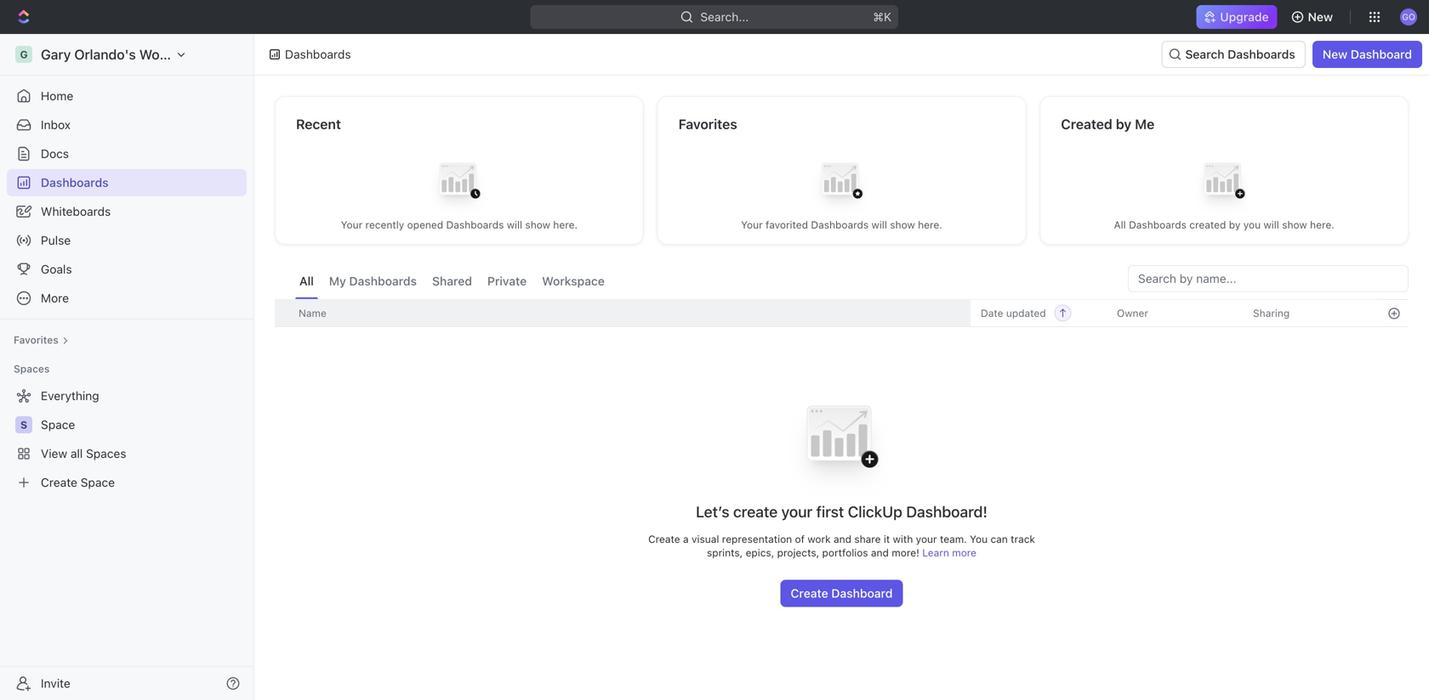 Task type: locate. For each thing, give the bounding box(es) containing it.
create left a
[[648, 534, 680, 546]]

spaces right all
[[86, 447, 126, 461]]

create a visual representation of work and share it with your team. you can track sprints, epics, projects, portfolios and more!
[[648, 534, 1035, 559]]

1 horizontal spatial favorites
[[679, 116, 737, 132]]

0 horizontal spatial here.
[[553, 219, 578, 231]]

date updated
[[981, 308, 1046, 319]]

more
[[41, 291, 69, 305]]

track
[[1011, 534, 1035, 546]]

create inside button
[[791, 587, 828, 601]]

1 horizontal spatial spaces
[[86, 447, 126, 461]]

2 your from the left
[[741, 219, 763, 231]]

your up learn
[[916, 534, 937, 546]]

⌘k
[[873, 10, 892, 24]]

0 horizontal spatial your
[[781, 503, 813, 522]]

2 vertical spatial create
[[791, 587, 828, 601]]

sprints,
[[707, 548, 743, 559]]

here.
[[553, 219, 578, 231], [918, 219, 942, 231], [1310, 219, 1334, 231]]

0 horizontal spatial your
[[341, 219, 363, 231]]

your up "of" on the right bottom
[[781, 503, 813, 522]]

1 vertical spatial workspace
[[542, 274, 605, 288]]

1 horizontal spatial create
[[648, 534, 680, 546]]

0 vertical spatial all
[[1114, 219, 1126, 231]]

more!
[[892, 548, 919, 559]]

spaces inside tree
[[86, 447, 126, 461]]

row
[[275, 299, 1409, 328]]

share
[[854, 534, 881, 546]]

work
[[808, 534, 831, 546]]

show
[[525, 219, 550, 231], [890, 219, 915, 231], [1282, 219, 1307, 231]]

0 horizontal spatial show
[[525, 219, 550, 231]]

date
[[981, 308, 1003, 319]]

new for new dashboard
[[1323, 47, 1348, 61]]

favorites inside button
[[14, 334, 58, 346]]

learn more
[[922, 548, 977, 559]]

1 horizontal spatial here.
[[918, 219, 942, 231]]

space
[[41, 418, 75, 432], [81, 476, 115, 490]]

1 horizontal spatial by
[[1229, 219, 1241, 231]]

visual
[[692, 534, 719, 546]]

0 vertical spatial by
[[1116, 116, 1132, 132]]

new
[[1308, 10, 1333, 24], [1323, 47, 1348, 61]]

and
[[834, 534, 851, 546], [871, 548, 889, 559]]

no recent dashboards image
[[425, 150, 493, 218]]

shared button
[[428, 265, 476, 299]]

tab list
[[295, 265, 609, 299]]

1 horizontal spatial dashboard
[[1351, 47, 1412, 61]]

create down projects,
[[791, 587, 828, 601]]

1 horizontal spatial space
[[81, 476, 115, 490]]

and up portfolios
[[834, 534, 851, 546]]

create inside tree
[[41, 476, 77, 490]]

will down no favorited dashboards image
[[872, 219, 887, 231]]

0 horizontal spatial workspace
[[139, 46, 210, 63]]

0 horizontal spatial space
[[41, 418, 75, 432]]

dashboard down portfolios
[[831, 587, 893, 601]]

dashboards up whiteboards
[[41, 176, 109, 190]]

your
[[781, 503, 813, 522], [916, 534, 937, 546]]

1 horizontal spatial your
[[741, 219, 763, 231]]

everything link
[[7, 383, 243, 410]]

gary orlando's workspace, , element
[[15, 46, 32, 63]]

1 vertical spatial new
[[1323, 47, 1348, 61]]

new inside button
[[1323, 47, 1348, 61]]

0 vertical spatial favorites
[[679, 116, 737, 132]]

dashboard!
[[906, 503, 987, 522]]

gary
[[41, 46, 71, 63]]

0 vertical spatial dashboard
[[1351, 47, 1412, 61]]

dashboards inside button
[[349, 274, 417, 288]]

tree
[[7, 383, 247, 497]]

goals link
[[7, 256, 247, 283]]

1 vertical spatial spaces
[[86, 447, 126, 461]]

0 vertical spatial create
[[41, 476, 77, 490]]

create for create dashboard
[[791, 587, 828, 601]]

new up new dashboard
[[1308, 10, 1333, 24]]

will
[[507, 219, 522, 231], [872, 219, 887, 231], [1264, 219, 1279, 231]]

spaces
[[14, 363, 50, 375], [86, 447, 126, 461]]

create
[[733, 503, 778, 522]]

more button
[[7, 285, 247, 312]]

Search by name... text field
[[1138, 266, 1398, 292]]

0 horizontal spatial all
[[299, 274, 314, 288]]

everything
[[41, 389, 99, 403]]

1 here. from the left
[[553, 219, 578, 231]]

1 vertical spatial create
[[648, 534, 680, 546]]

let's
[[696, 503, 730, 522]]

dashboard down go dropdown button
[[1351, 47, 1412, 61]]

new for new
[[1308, 10, 1333, 24]]

let's create your first clickup dashboard!
[[696, 503, 987, 522]]

0 horizontal spatial create
[[41, 476, 77, 490]]

first
[[816, 503, 844, 522]]

spaces down favorites button
[[14, 363, 50, 375]]

1 vertical spatial your
[[916, 534, 937, 546]]

inbox link
[[7, 111, 247, 139]]

0 vertical spatial new
[[1308, 10, 1333, 24]]

0 horizontal spatial spaces
[[14, 363, 50, 375]]

all button
[[295, 265, 318, 299]]

0 vertical spatial your
[[781, 503, 813, 522]]

0 vertical spatial and
[[834, 534, 851, 546]]

space up view
[[41, 418, 75, 432]]

dashboards down upgrade
[[1228, 47, 1295, 61]]

1 vertical spatial space
[[81, 476, 115, 490]]

your left favorited
[[741, 219, 763, 231]]

workspace right private
[[542, 274, 605, 288]]

1 vertical spatial and
[[871, 548, 889, 559]]

dashboards
[[285, 47, 351, 61], [1228, 47, 1295, 61], [41, 176, 109, 190], [446, 219, 504, 231], [811, 219, 869, 231], [1129, 219, 1187, 231], [349, 274, 417, 288]]

2 horizontal spatial show
[[1282, 219, 1307, 231]]

new down new button
[[1323, 47, 1348, 61]]

no data image
[[788, 383, 895, 502]]

1 horizontal spatial will
[[872, 219, 887, 231]]

1 horizontal spatial your
[[916, 534, 937, 546]]

all for all
[[299, 274, 314, 288]]

3 show from the left
[[1282, 219, 1307, 231]]

your left recently
[[341, 219, 363, 231]]

create inside create a visual representation of work and share it with your team. you can track sprints, epics, projects, portfolios and more!
[[648, 534, 680, 546]]

your inside create a visual representation of work and share it with your team. you can track sprints, epics, projects, portfolios and more!
[[916, 534, 937, 546]]

dashboard
[[1351, 47, 1412, 61], [831, 587, 893, 601]]

by left you
[[1229, 219, 1241, 231]]

0 horizontal spatial favorites
[[14, 334, 58, 346]]

3 here. from the left
[[1310, 219, 1334, 231]]

will right you
[[1264, 219, 1279, 231]]

owner
[[1117, 308, 1148, 319]]

1 vertical spatial dashboard
[[831, 587, 893, 601]]

dashboards up the recent
[[285, 47, 351, 61]]

workspace up "home" link
[[139, 46, 210, 63]]

epics,
[[746, 548, 774, 559]]

1 horizontal spatial show
[[890, 219, 915, 231]]

1 horizontal spatial all
[[1114, 219, 1126, 231]]

goals
[[41, 262, 72, 276]]

tree inside sidebar navigation
[[7, 383, 247, 497]]

learn more link
[[922, 548, 977, 559]]

all inside button
[[299, 274, 314, 288]]

workspace
[[139, 46, 210, 63], [542, 274, 605, 288]]

1 horizontal spatial workspace
[[542, 274, 605, 288]]

2 horizontal spatial create
[[791, 587, 828, 601]]

can
[[991, 534, 1008, 546]]

all
[[1114, 219, 1126, 231], [299, 274, 314, 288]]

dashboards link
[[7, 169, 247, 197]]

dashboards down no recent dashboards image at left top
[[446, 219, 504, 231]]

dashboard inside row
[[831, 587, 893, 601]]

new inside button
[[1308, 10, 1333, 24]]

upgrade link
[[1196, 5, 1277, 29]]

dashboards right my
[[349, 274, 417, 288]]

0 vertical spatial space
[[41, 418, 75, 432]]

1 vertical spatial favorites
[[14, 334, 58, 346]]

private button
[[483, 265, 531, 299]]

1 your from the left
[[341, 219, 363, 231]]

space down view all spaces at the left bottom of the page
[[81, 476, 115, 490]]

portfolios
[[822, 548, 868, 559]]

0 horizontal spatial will
[[507, 219, 522, 231]]

let's create your first clickup dashboard! row
[[275, 383, 1409, 608]]

your favorited dashboards will show here.
[[741, 219, 942, 231]]

home
[[41, 89, 73, 103]]

workspace button
[[538, 265, 609, 299]]

tree containing everything
[[7, 383, 247, 497]]

create down view
[[41, 476, 77, 490]]

0 horizontal spatial dashboard
[[831, 587, 893, 601]]

1 vertical spatial all
[[299, 274, 314, 288]]

0 horizontal spatial by
[[1116, 116, 1132, 132]]

2 horizontal spatial will
[[1264, 219, 1279, 231]]

and down it on the right bottom of the page
[[871, 548, 889, 559]]

create
[[41, 476, 77, 490], [648, 534, 680, 546], [791, 587, 828, 601]]

space link
[[41, 412, 243, 439]]

your for recent
[[341, 219, 363, 231]]

space inside "link"
[[41, 418, 75, 432]]

will up private
[[507, 219, 522, 231]]

1 horizontal spatial and
[[871, 548, 889, 559]]

0 vertical spatial workspace
[[139, 46, 210, 63]]

your
[[341, 219, 363, 231], [741, 219, 763, 231]]

dashboards inside sidebar navigation
[[41, 176, 109, 190]]

2 horizontal spatial here.
[[1310, 219, 1334, 231]]

of
[[795, 534, 805, 546]]

by left me
[[1116, 116, 1132, 132]]



Task type: describe. For each thing, give the bounding box(es) containing it.
you
[[970, 534, 988, 546]]

2 will from the left
[[872, 219, 887, 231]]

search...
[[701, 10, 749, 24]]

1 show from the left
[[525, 219, 550, 231]]

your for favorites
[[741, 219, 763, 231]]

no favorited dashboards image
[[808, 150, 876, 218]]

new dashboard button
[[1312, 41, 1422, 68]]

orlando's
[[74, 46, 136, 63]]

create space
[[41, 476, 115, 490]]

3 will from the left
[[1264, 219, 1279, 231]]

view
[[41, 447, 67, 461]]

dashboards inside button
[[1228, 47, 1295, 61]]

projects,
[[777, 548, 819, 559]]

favorites button
[[7, 330, 76, 350]]

go button
[[1395, 3, 1422, 31]]

me
[[1135, 116, 1155, 132]]

clickup
[[848, 503, 902, 522]]

created
[[1061, 116, 1112, 132]]

2 show from the left
[[890, 219, 915, 231]]

search dashboards button
[[1161, 41, 1306, 68]]

gary orlando's workspace
[[41, 46, 210, 63]]

docs
[[41, 147, 69, 161]]

all dashboards created by you will show here.
[[1114, 219, 1334, 231]]

whiteboards link
[[7, 198, 247, 225]]

dashboards left the created
[[1129, 219, 1187, 231]]

create dashboard button
[[780, 581, 903, 608]]

space, , element
[[15, 417, 32, 434]]

view all spaces link
[[7, 441, 243, 468]]

recently
[[365, 219, 404, 231]]

private
[[487, 274, 527, 288]]

created by me
[[1061, 116, 1155, 132]]

1 will from the left
[[507, 219, 522, 231]]

a
[[683, 534, 689, 546]]

tab list containing all
[[295, 265, 609, 299]]

search
[[1185, 47, 1225, 61]]

1 vertical spatial by
[[1229, 219, 1241, 231]]

0 vertical spatial spaces
[[14, 363, 50, 375]]

docs link
[[7, 140, 247, 168]]

my dashboards
[[329, 274, 417, 288]]

create for create a visual representation of work and share it with your team. you can track sprints, epics, projects, portfolios and more!
[[648, 534, 680, 546]]

sharing
[[1253, 308, 1290, 319]]

date updated button
[[971, 300, 1072, 327]]

created
[[1189, 219, 1226, 231]]

search dashboards
[[1185, 47, 1295, 61]]

my dashboards button
[[325, 265, 421, 299]]

dashboard for new dashboard
[[1351, 47, 1412, 61]]

representation
[[722, 534, 792, 546]]

with
[[893, 534, 913, 546]]

0 horizontal spatial and
[[834, 534, 851, 546]]

new button
[[1284, 3, 1343, 31]]

new dashboard
[[1323, 47, 1412, 61]]

team.
[[940, 534, 967, 546]]

dashboards down no favorited dashboards image
[[811, 219, 869, 231]]

all for all dashboards created by you will show here.
[[1114, 219, 1126, 231]]

updated
[[1006, 308, 1046, 319]]

workspace inside button
[[542, 274, 605, 288]]

sidebar navigation
[[0, 34, 258, 701]]

opened
[[407, 219, 443, 231]]

home link
[[7, 83, 247, 110]]

you
[[1243, 219, 1261, 231]]

view all spaces
[[41, 447, 126, 461]]

your recently opened dashboards will show here.
[[341, 219, 578, 231]]

let's create your first clickup dashboard! table
[[275, 299, 1409, 608]]

upgrade
[[1220, 10, 1269, 24]]

pulse link
[[7, 227, 247, 254]]

create for create space
[[41, 476, 77, 490]]

favorited
[[766, 219, 808, 231]]

row containing name
[[275, 299, 1409, 328]]

2 here. from the left
[[918, 219, 942, 231]]

all
[[71, 447, 83, 461]]

create space link
[[7, 470, 243, 497]]

workspace inside sidebar navigation
[[139, 46, 210, 63]]

name
[[299, 308, 327, 319]]

pulse
[[41, 234, 71, 248]]

my
[[329, 274, 346, 288]]

learn
[[922, 548, 949, 559]]

inbox
[[41, 118, 71, 132]]

dashboard for create dashboard
[[831, 587, 893, 601]]

go
[[1402, 12, 1415, 22]]

it
[[884, 534, 890, 546]]

invite
[[41, 677, 70, 691]]

recent
[[296, 116, 341, 132]]

no created by me dashboards image
[[1190, 150, 1258, 218]]

more
[[952, 548, 977, 559]]

shared
[[432, 274, 472, 288]]

create dashboard
[[791, 587, 893, 601]]

whiteboards
[[41, 205, 111, 219]]

s
[[20, 419, 27, 431]]

g
[[20, 48, 28, 60]]



Task type: vqa. For each thing, say whether or not it's contained in the screenshot.
THE BROWSER
no



